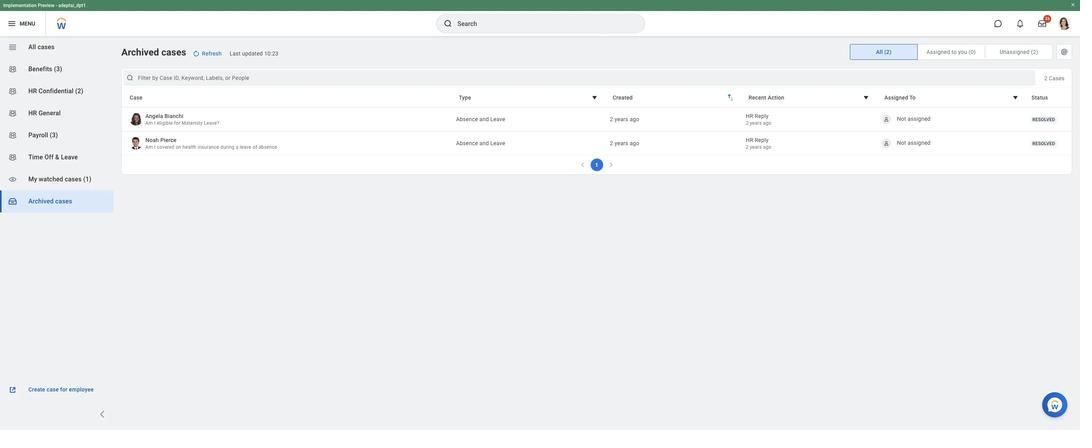 Task type: describe. For each thing, give the bounding box(es) containing it.
my
[[28, 176, 37, 183]]

leave for bianchi
[[490, 116, 505, 123]]

hr general
[[28, 110, 61, 117]]

absence and leave for angela bianchi
[[456, 116, 505, 123]]

maternity
[[182, 121, 203, 126]]

am i eligible for maternity leave? button
[[145, 120, 219, 127]]

am i covered on health insurance during a leave of absence button
[[145, 144, 277, 151]]

recent action
[[749, 95, 785, 101]]

created
[[613, 95, 633, 101]]

all for all (2)
[[876, 49, 883, 55]]

all (2) button
[[851, 45, 918, 60]]

close environment banner image
[[1071, 2, 1076, 7]]

time
[[28, 154, 43, 161]]

reset image
[[193, 50, 200, 58]]

assigned to you (0)
[[927, 49, 976, 55]]

cases
[[1049, 75, 1065, 81]]

action
[[768, 95, 785, 101]]

ext link image
[[8, 386, 17, 395]]

archived cases inside list
[[28, 198, 72, 205]]

noah pierce am i covered on health insurance during a leave of absence
[[145, 137, 277, 150]]

case
[[130, 95, 142, 101]]

preview
[[38, 3, 54, 8]]

hr general link
[[0, 102, 114, 125]]

unassigned (2)
[[1000, 49, 1038, 55]]

user image
[[884, 141, 890, 146]]

33
[[1045, 17, 1050, 21]]

updated
[[242, 50, 263, 57]]

10:23
[[264, 50, 279, 57]]

hr inside hr confidential (2) link
[[28, 87, 37, 95]]

(1)
[[83, 176, 91, 183]]

unassigned
[[1000, 49, 1030, 55]]

implementation
[[3, 3, 37, 8]]

unassigned (2) button
[[986, 45, 1053, 60]]

all cases
[[28, 43, 55, 51]]

2 years ago for noah pierce
[[610, 140, 639, 147]]

payroll
[[28, 132, 48, 139]]

status
[[1032, 95, 1048, 101]]

leave?
[[204, 121, 219, 126]]

i for noah
[[154, 145, 156, 150]]

you
[[958, 49, 967, 55]]

absence for pierce
[[456, 140, 478, 147]]

menu banner
[[0, 0, 1080, 36]]

not for bianchi
[[897, 116, 906, 122]]

visible image
[[8, 175, 17, 184]]

time off & leave link
[[0, 147, 114, 169]]

a
[[236, 145, 239, 150]]

payroll (3)
[[28, 132, 58, 139]]

menu button
[[0, 11, 45, 36]]

33 button
[[1034, 15, 1052, 32]]

create case for employee link
[[8, 386, 106, 395]]

confidential
[[39, 87, 74, 95]]

justify image
[[7, 19, 17, 28]]

grid view image
[[8, 43, 17, 52]]

refresh button
[[189, 47, 226, 60]]

angela
[[145, 113, 163, 119]]

i for angela
[[154, 121, 156, 126]]

caret down image for assigned to
[[1011, 93, 1020, 102]]

and for noah pierce
[[480, 140, 489, 147]]

absence
[[259, 145, 277, 150]]

during
[[221, 145, 235, 150]]

reply for noah pierce
[[755, 137, 769, 143]]

last updated 10:23
[[230, 50, 279, 57]]

(2) inside hr confidential (2) link
[[75, 87, 83, 95]]

am for angela bianchi
[[145, 121, 153, 126]]

to
[[910, 95, 916, 101]]

1 button
[[591, 159, 603, 171]]

not assigned for angela bianchi
[[897, 116, 931, 122]]

hr reply 2 years ago for angela bianchi
[[746, 113, 772, 126]]

my watched cases (1) link
[[0, 169, 114, 191]]

search image for the search workday 'search box'
[[443, 19, 453, 28]]

am for noah pierce
[[145, 145, 153, 150]]

covered
[[157, 145, 174, 150]]

not assigned for noah pierce
[[897, 140, 931, 146]]

and for angela bianchi
[[480, 116, 489, 123]]

off
[[45, 154, 54, 161]]

0 vertical spatial archived
[[121, 47, 159, 58]]

hr confidential (2) link
[[0, 80, 114, 102]]

bianchi
[[165, 113, 184, 119]]

archived cases link
[[0, 191, 114, 213]]

leave
[[240, 145, 251, 150]]

type button
[[454, 90, 605, 105]]

for inside "angela bianchi am i eligible for maternity leave?"
[[174, 121, 180, 126]]

refresh
[[202, 50, 222, 57]]

last
[[230, 50, 241, 57]]

employee
[[69, 387, 94, 393]]

at tag mention image
[[1060, 47, 1069, 57]]

&
[[55, 154, 59, 161]]

general
[[39, 110, 61, 117]]

profile logan mcneil image
[[1058, 17, 1071, 32]]

filter by case id, keyword, labels, or people. type label: to find cases with specific labels applied element
[[123, 70, 1036, 86]]

user image
[[884, 116, 890, 122]]

inbox large image
[[1039, 20, 1046, 28]]

contact card matrix manager image for benefits
[[8, 65, 17, 74]]

caret down image for type
[[590, 93, 599, 102]]

for inside create case for employee link
[[60, 387, 68, 393]]

eligible
[[157, 121, 173, 126]]

benefits (3) link
[[0, 58, 114, 80]]

(3) for benefits (3)
[[54, 65, 62, 73]]

contact card matrix manager image for payroll
[[8, 131, 17, 140]]



Task type: vqa. For each thing, say whether or not it's contained in the screenshot.
Assigned to you (0) button
yes



Task type: locate. For each thing, give the bounding box(es) containing it.
benefits (3)
[[28, 65, 62, 73]]

0 vertical spatial hr reply 2 years ago
[[746, 113, 772, 126]]

adeptai_dpt1
[[58, 3, 86, 8]]

case
[[47, 387, 59, 393]]

assigned left to
[[885, 95, 908, 101]]

all
[[28, 43, 36, 51], [876, 49, 883, 55]]

contact card matrix manager image
[[8, 65, 17, 74], [8, 87, 17, 96], [8, 131, 17, 140], [8, 153, 17, 162]]

assigned down to
[[908, 116, 931, 122]]

0 vertical spatial i
[[154, 121, 156, 126]]

assigned
[[908, 116, 931, 122], [908, 140, 931, 146]]

0 horizontal spatial archived
[[28, 198, 54, 205]]

benefits
[[28, 65, 52, 73]]

leave for pierce
[[490, 140, 505, 147]]

0 vertical spatial assigned
[[908, 116, 931, 122]]

1 vertical spatial assigned
[[885, 95, 908, 101]]

2 reply from the top
[[755, 137, 769, 143]]

cases inside the my watched cases (1) link
[[65, 176, 82, 183]]

create case for employee
[[28, 387, 94, 393]]

not assigned down to
[[897, 116, 931, 122]]

1 assigned from the top
[[908, 116, 931, 122]]

1 horizontal spatial search image
[[443, 19, 453, 28]]

0 horizontal spatial search image
[[126, 74, 134, 82]]

1 hr reply 2 years ago from the top
[[746, 113, 772, 126]]

1 vertical spatial and
[[480, 140, 489, 147]]

health
[[183, 145, 196, 150]]

1 vertical spatial i
[[154, 145, 156, 150]]

caret down image inside assigned to button
[[1011, 93, 1020, 102]]

i down noah
[[154, 145, 156, 150]]

i inside "angela bianchi am i eligible for maternity leave?"
[[154, 121, 156, 126]]

caret down image left status
[[1011, 93, 1020, 102]]

resolved
[[1033, 117, 1055, 123], [1033, 141, 1055, 147]]

2 vertical spatial leave
[[61, 154, 78, 161]]

1 horizontal spatial (2)
[[884, 49, 892, 55]]

1 vertical spatial archived cases
[[28, 198, 72, 205]]

1 horizontal spatial all
[[876, 49, 883, 55]]

(3) right payroll
[[50, 132, 58, 139]]

0 horizontal spatial all
[[28, 43, 36, 51]]

0 horizontal spatial archived cases
[[28, 198, 72, 205]]

time off & leave
[[28, 154, 78, 161]]

1 vertical spatial 2 years ago
[[610, 140, 639, 147]]

Search Workday  search field
[[458, 15, 629, 32]]

hr reply 2 years ago
[[746, 113, 772, 126], [746, 137, 772, 150]]

0 vertical spatial and
[[480, 116, 489, 123]]

am inside "angela bianchi am i eligible for maternity leave?"
[[145, 121, 153, 126]]

list containing all cases
[[0, 36, 114, 213]]

assigned inside button
[[885, 95, 908, 101]]

hr reply 2 years ago for noah pierce
[[746, 137, 772, 150]]

0 vertical spatial absence
[[456, 116, 478, 123]]

created button
[[608, 90, 740, 105]]

(2) inside unassigned (2) button
[[1031, 49, 1038, 55]]

hr inside hr general link
[[28, 110, 37, 117]]

1 vertical spatial not assigned
[[897, 140, 931, 146]]

2 contact card matrix manager image from the top
[[8, 87, 17, 96]]

not right user icon
[[897, 140, 906, 146]]

assigned inside button
[[927, 49, 950, 55]]

resolved for pierce
[[1033, 141, 1055, 147]]

menu
[[20, 20, 35, 27]]

i down angela
[[154, 121, 156, 126]]

contact card matrix manager image inside benefits (3) link
[[8, 65, 17, 74]]

(2)
[[884, 49, 892, 55], [1031, 49, 1038, 55], [75, 87, 83, 95]]

0 vertical spatial leave
[[490, 116, 505, 123]]

1 absence from the top
[[456, 116, 478, 123]]

my watched cases (1)
[[28, 176, 91, 183]]

2 absence from the top
[[456, 140, 478, 147]]

4 contact card matrix manager image from the top
[[8, 153, 17, 162]]

archived inside list
[[28, 198, 54, 205]]

0 vertical spatial assigned
[[927, 49, 950, 55]]

1 vertical spatial absence
[[456, 140, 478, 147]]

0 vertical spatial resolved
[[1033, 117, 1055, 123]]

watched
[[39, 176, 63, 183]]

chevron left small image
[[579, 161, 587, 169]]

1 horizontal spatial archived
[[121, 47, 159, 58]]

list
[[0, 36, 114, 213]]

(0)
[[969, 49, 976, 55]]

1 absence and leave from the top
[[456, 116, 505, 123]]

resolved for bianchi
[[1033, 117, 1055, 123]]

2 not from the top
[[897, 140, 906, 146]]

caret down image inside type button
[[590, 93, 599, 102]]

insurance
[[198, 145, 219, 150]]

contact card matrix manager image for hr
[[8, 87, 17, 96]]

1 and from the top
[[480, 116, 489, 123]]

to
[[952, 49, 957, 55]]

0 vertical spatial not
[[897, 116, 906, 122]]

contact card matrix manager image inside payroll (3) link
[[8, 131, 17, 140]]

1 contact card matrix manager image from the top
[[8, 65, 17, 74]]

1 vertical spatial not
[[897, 140, 906, 146]]

0 vertical spatial archived cases
[[121, 47, 186, 58]]

payroll (3) link
[[0, 125, 114, 147]]

0 horizontal spatial assigned
[[885, 95, 908, 101]]

all (2) tab panel
[[121, 68, 1072, 175]]

1 vertical spatial resolved
[[1033, 141, 1055, 147]]

i inside the "noah pierce am i covered on health insurance during a leave of absence"
[[154, 145, 156, 150]]

absence and leave
[[456, 116, 505, 123], [456, 140, 505, 147]]

cases left (1)
[[65, 176, 82, 183]]

hr confidential (2)
[[28, 87, 83, 95]]

not right user image
[[897, 116, 906, 122]]

assigned for assigned to
[[885, 95, 908, 101]]

2 assigned from the top
[[908, 140, 931, 146]]

for right the case
[[60, 387, 68, 393]]

cases left the reset icon
[[161, 47, 186, 58]]

1 horizontal spatial for
[[174, 121, 180, 126]]

(2) inside all (2) button
[[884, 49, 892, 55]]

2 years ago
[[610, 116, 639, 123], [610, 140, 639, 147]]

assigned to you (0) button
[[918, 45, 985, 60]]

1 caret down image from the left
[[590, 93, 599, 102]]

all inside list
[[28, 43, 36, 51]]

2
[[1045, 75, 1048, 81], [610, 116, 613, 123], [746, 121, 749, 126], [610, 140, 613, 147], [746, 145, 749, 150]]

1 not assigned from the top
[[897, 116, 931, 122]]

assigned for noah pierce
[[908, 140, 931, 146]]

all for all cases
[[28, 43, 36, 51]]

0 vertical spatial search image
[[443, 19, 453, 28]]

noah
[[145, 137, 159, 143]]

contact card matrix manager image for time
[[8, 153, 17, 162]]

2 absence and leave from the top
[[456, 140, 505, 147]]

1 i from the top
[[154, 121, 156, 126]]

on
[[176, 145, 181, 150]]

2 2 years ago from the top
[[610, 140, 639, 147]]

absence
[[456, 116, 478, 123], [456, 140, 478, 147]]

0 vertical spatial reply
[[755, 113, 769, 119]]

2 years ago for angela bianchi
[[610, 116, 639, 123]]

1 vertical spatial am
[[145, 145, 153, 150]]

sort down image
[[727, 94, 737, 104]]

1 vertical spatial search image
[[126, 74, 134, 82]]

2 years ago down created
[[610, 116, 639, 123]]

1 horizontal spatial caret down image
[[1011, 93, 1020, 102]]

1 vertical spatial assigned
[[908, 140, 931, 146]]

-
[[56, 3, 57, 8]]

absence and leave for noah pierce
[[456, 140, 505, 147]]

absence for bianchi
[[456, 116, 478, 123]]

2 horizontal spatial (2)
[[1031, 49, 1038, 55]]

0 horizontal spatial caret down image
[[590, 93, 599, 102]]

create
[[28, 387, 45, 393]]

of
[[253, 145, 257, 150]]

2 years ago up chevron right small icon
[[610, 140, 639, 147]]

i
[[154, 121, 156, 126], [154, 145, 156, 150]]

1 vertical spatial (3)
[[50, 132, 58, 139]]

2 i from the top
[[154, 145, 156, 150]]

all inside button
[[876, 49, 883, 55]]

1 reply from the top
[[755, 113, 769, 119]]

am down noah
[[145, 145, 153, 150]]

2 cases
[[1045, 75, 1065, 81]]

sort up image
[[725, 92, 734, 101]]

contact card matrix manager image inside hr confidential (2) link
[[8, 87, 17, 96]]

1 horizontal spatial assigned
[[927, 49, 950, 55]]

cases up benefits (3)
[[38, 43, 55, 51]]

reply
[[755, 113, 769, 119], [755, 137, 769, 143]]

all cases link
[[0, 36, 114, 58]]

caret down image
[[590, 93, 599, 102], [1011, 93, 1020, 102]]

0 vertical spatial not assigned
[[897, 116, 931, 122]]

not
[[897, 116, 906, 122], [897, 140, 906, 146]]

1 vertical spatial for
[[60, 387, 68, 393]]

(3) right benefits
[[54, 65, 62, 73]]

0 vertical spatial 2 years ago
[[610, 116, 639, 123]]

chevron right small image
[[607, 161, 615, 169]]

0 horizontal spatial for
[[60, 387, 68, 393]]

1 am from the top
[[145, 121, 153, 126]]

am
[[145, 121, 153, 126], [145, 145, 153, 150]]

cases
[[38, 43, 55, 51], [161, 47, 186, 58], [65, 176, 82, 183], [55, 198, 72, 205]]

1 2 years ago from the top
[[610, 116, 639, 123]]

2 and from the top
[[480, 140, 489, 147]]

contact card matrix manager image down contact card matrix manager image
[[8, 131, 17, 140]]

caret down image
[[862, 93, 871, 102]]

0 horizontal spatial (2)
[[75, 87, 83, 95]]

years
[[615, 116, 628, 123], [750, 121, 762, 126], [615, 140, 628, 147], [750, 145, 762, 150]]

archived
[[121, 47, 159, 58], [28, 198, 54, 205]]

1 vertical spatial reply
[[755, 137, 769, 143]]

contact card matrix manager image up visible image
[[8, 153, 17, 162]]

not assigned right user icon
[[897, 140, 931, 146]]

tab list containing all (2)
[[850, 44, 1072, 60]]

tab list
[[850, 44, 1072, 60]]

1 not from the top
[[897, 116, 906, 122]]

recent action button
[[744, 90, 876, 105]]

0 vertical spatial am
[[145, 121, 153, 126]]

(3) for payroll (3)
[[50, 132, 58, 139]]

archived cases
[[121, 47, 186, 58], [28, 198, 72, 205]]

am down angela
[[145, 121, 153, 126]]

contact card matrix manager image inside time off & leave link
[[8, 153, 17, 162]]

notifications large image
[[1016, 20, 1024, 28]]

assigned to button
[[879, 90, 1026, 105]]

search image
[[443, 19, 453, 28], [126, 74, 134, 82]]

0 vertical spatial for
[[174, 121, 180, 126]]

(2) for all (2)
[[884, 49, 892, 55]]

assigned to
[[885, 95, 916, 101]]

cases inside "archived cases" link
[[55, 198, 72, 205]]

2 caret down image from the left
[[1011, 93, 1020, 102]]

caret down image down filter by case id, keyword, labels, or people text box
[[590, 93, 599, 102]]

1
[[595, 162, 599, 168]]

0 vertical spatial absence and leave
[[456, 116, 505, 123]]

pierce
[[160, 137, 177, 143]]

2 hr reply 2 years ago from the top
[[746, 137, 772, 150]]

(2) for unassigned (2)
[[1031, 49, 1038, 55]]

reply for angela bianchi
[[755, 113, 769, 119]]

2 am from the top
[[145, 145, 153, 150]]

contact card matrix manager image down grid view icon
[[8, 65, 17, 74]]

1 vertical spatial archived
[[28, 198, 54, 205]]

0 vertical spatial (3)
[[54, 65, 62, 73]]

assigned
[[927, 49, 950, 55], [885, 95, 908, 101]]

1 vertical spatial absence and leave
[[456, 140, 505, 147]]

cases down my watched cases (1)
[[55, 198, 72, 205]]

hr
[[28, 87, 37, 95], [28, 110, 37, 117], [746, 113, 753, 119], [746, 137, 753, 143]]

search image inside filter by case id, keyword, labels, or people. type label: to find cases with specific labels applied element
[[126, 74, 134, 82]]

recent
[[749, 95, 766, 101]]

leave inside list
[[61, 154, 78, 161]]

not for pierce
[[897, 140, 906, 146]]

chevron right image
[[98, 410, 107, 420]]

1 horizontal spatial archived cases
[[121, 47, 186, 58]]

2 resolved from the top
[[1033, 141, 1055, 147]]

3 contact card matrix manager image from the top
[[8, 131, 17, 140]]

assigned for assigned to you (0)
[[927, 49, 950, 55]]

Filter by Case ID, Keyword, Labels, or People text field
[[138, 74, 1024, 82]]

2 not assigned from the top
[[897, 140, 931, 146]]

angela bianchi am i eligible for maternity leave?
[[145, 113, 219, 126]]

inbox image
[[8, 197, 17, 207]]

am inside the "noah pierce am i covered on health insurance during a leave of absence"
[[145, 145, 153, 150]]

and
[[480, 116, 489, 123], [480, 140, 489, 147]]

contact card matrix manager image
[[8, 109, 17, 118]]

contact card matrix manager image up contact card matrix manager image
[[8, 87, 17, 96]]

assigned for angela bianchi
[[908, 116, 931, 122]]

for down bianchi
[[174, 121, 180, 126]]

search image for filter by case id, keyword, labels, or people text box
[[126, 74, 134, 82]]

assigned right user icon
[[908, 140, 931, 146]]

assigned left 'to'
[[927, 49, 950, 55]]

for
[[174, 121, 180, 126], [60, 387, 68, 393]]

all (2)
[[876, 49, 892, 55]]

1 resolved from the top
[[1033, 117, 1055, 123]]

implementation preview -   adeptai_dpt1
[[3, 3, 86, 8]]

1 vertical spatial leave
[[490, 140, 505, 147]]

1 vertical spatial hr reply 2 years ago
[[746, 137, 772, 150]]

cases inside 'all cases' link
[[38, 43, 55, 51]]

type
[[459, 95, 471, 101]]



